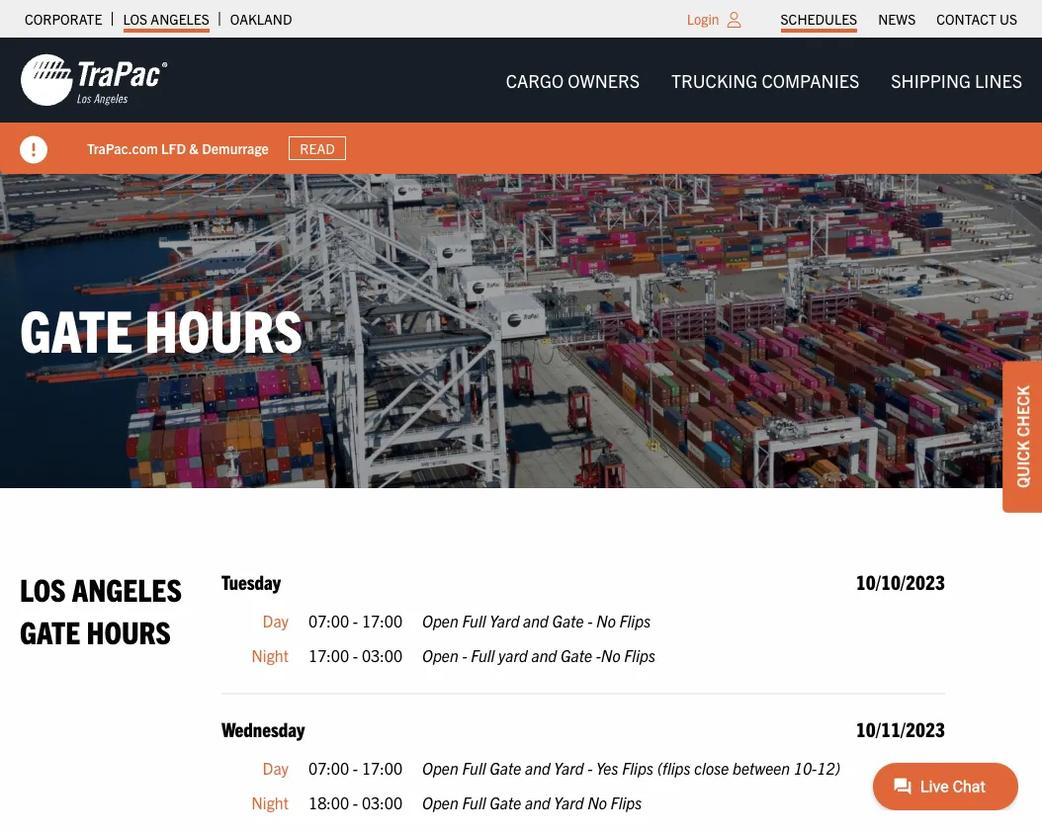 Task type: describe. For each thing, give the bounding box(es) containing it.
03:00 for wednesday
[[362, 793, 403, 813]]

12)
[[817, 758, 840, 778]]

10-
[[794, 758, 817, 778]]

trapac.com
[[87, 139, 158, 157]]

angeles for los angeles gate hours
[[72, 569, 182, 608]]

and for yes
[[525, 758, 550, 778]]

oakland
[[230, 10, 292, 28]]

open for open full gate and yard no flips
[[422, 793, 459, 813]]

1 with from the left
[[164, 131, 189, 149]]

los for los angeles gate hours
[[20, 569, 66, 608]]

under
[[668, 131, 703, 149]]

los angeles link
[[123, 5, 209, 33]]

close
[[695, 758, 729, 778]]

schedules link
[[781, 5, 858, 33]]

full for open full gate and yard -  yes flips (flips close between 10-12)
[[462, 758, 486, 778]]

shipping
[[891, 69, 971, 91]]

0 vertical spatial no
[[596, 610, 616, 630]]

in
[[463, 131, 474, 149]]

the
[[568, 131, 588, 149]]

2 chassis from the left
[[415, 131, 460, 149]]

18:00 - 03:00
[[309, 793, 403, 813]]

pop45
[[140, 147, 183, 165]]

and for no
[[523, 610, 549, 630]]

trucking companies link
[[656, 60, 875, 100]]

17:00 for tuesday
[[362, 610, 403, 630]]

cargo owners link
[[490, 60, 656, 100]]

17:00 - 03:00
[[309, 646, 403, 665]]

&
[[189, 139, 199, 157]]

do
[[313, 131, 328, 149]]

login link
[[687, 10, 719, 28]]

and for flips
[[525, 793, 550, 813]]

los for los angeles
[[123, 10, 148, 28]]

trucking companies
[[672, 69, 860, 91]]

companies
[[762, 69, 860, 91]]

0 vertical spatial yard
[[490, 610, 520, 630]]

open for open full yard and gate - no flips
[[422, 610, 459, 630]]

3 chassis from the left
[[621, 131, 665, 149]]

a
[[193, 131, 200, 149]]

open for open full gate and yard -  yes flips (flips close between 10-12)
[[422, 758, 459, 778]]

angeles for los angeles
[[151, 10, 209, 28]]

login
[[687, 10, 719, 28]]

2 vertical spatial no
[[588, 793, 607, 813]]

yes
[[596, 758, 619, 778]]

pop20
[[862, 131, 905, 149]]

transaction
[[241, 131, 310, 149]]

(flips
[[657, 758, 691, 778]]

los angeles
[[123, 10, 209, 28]]

lines
[[975, 69, 1023, 91]]

1 chassis from the left
[[116, 131, 161, 149]]

night for wednesday
[[251, 793, 289, 813]]

single
[[203, 131, 238, 149]]

cargo owners
[[506, 69, 640, 91]]

corporate link
[[25, 5, 102, 33]]

tuesday
[[221, 569, 281, 594]]

pool chassis with a single transaction  do not drop pool chassis in yard -  exit with the pool chassis under relative release number -  pop20 / pop40 / pop45
[[87, 131, 912, 165]]

open for open - full yard and gate -no flips
[[422, 646, 459, 665]]

10/10/2023
[[856, 569, 945, 594]]



Task type: vqa. For each thing, say whether or not it's contained in the screenshot.
Firms
no



Task type: locate. For each thing, give the bounding box(es) containing it.
angeles inside los angeles gate hours
[[72, 569, 182, 608]]

contact us link
[[937, 5, 1018, 33]]

1 vertical spatial los
[[20, 569, 66, 608]]

yard down open full yard and gate - no flips
[[498, 646, 528, 665]]

flips
[[620, 610, 651, 630], [624, 646, 656, 665], [622, 758, 654, 778], [611, 793, 642, 813]]

oakland link
[[230, 5, 292, 33]]

2 vertical spatial yard
[[554, 793, 584, 813]]

1 horizontal spatial chassis
[[415, 131, 460, 149]]

07:00
[[309, 610, 349, 630], [309, 758, 349, 778]]

us
[[1000, 10, 1018, 28]]

1 day from the top
[[263, 610, 289, 630]]

1 vertical spatial yard
[[498, 646, 528, 665]]

open full gate and yard no flips
[[422, 793, 642, 813]]

0 horizontal spatial pool
[[87, 131, 113, 149]]

07:00 - 17:00 up 18:00 - 03:00
[[309, 758, 403, 778]]

4 open from the top
[[422, 793, 459, 813]]

0 vertical spatial 07:00 - 17:00
[[309, 610, 403, 630]]

1 vertical spatial hours
[[86, 612, 171, 651]]

between
[[733, 758, 790, 778]]

full for open full yard and gate - no flips
[[462, 610, 486, 630]]

day down wednesday
[[263, 758, 289, 778]]

2 night from the top
[[251, 793, 289, 813]]

10/11/2023
[[856, 716, 945, 741]]

3 open from the top
[[422, 758, 459, 778]]

no
[[596, 610, 616, 630], [601, 646, 621, 665], [588, 793, 607, 813]]

03:00
[[362, 646, 403, 665], [362, 793, 403, 813]]

/
[[908, 131, 912, 149], [133, 147, 137, 165]]

shipping lines
[[891, 69, 1023, 91]]

news
[[878, 10, 916, 28]]

1 open from the top
[[422, 610, 459, 630]]

read link
[[289, 136, 346, 160]]

no up open - full yard and gate -no flips
[[596, 610, 616, 630]]

no down open full yard and gate - no flips
[[601, 646, 621, 665]]

quick check
[[1013, 386, 1032, 488]]

open - full yard and gate -no flips
[[422, 646, 656, 665]]

chassis left the in
[[415, 131, 460, 149]]

with left the
[[540, 131, 565, 149]]

hours
[[145, 292, 303, 365], [86, 612, 171, 651]]

and
[[523, 610, 549, 630], [532, 646, 557, 665], [525, 758, 550, 778], [525, 793, 550, 813]]

open full gate and yard -  yes flips (flips close between 10-12)
[[422, 758, 840, 778]]

cargo
[[506, 69, 564, 91]]

open
[[422, 610, 459, 630], [422, 646, 459, 665], [422, 758, 459, 778], [422, 793, 459, 813]]

pool
[[385, 131, 412, 149]]

exit
[[514, 131, 537, 149]]

/ right pop40
[[133, 147, 137, 165]]

day for wednesday
[[263, 758, 289, 778]]

0 horizontal spatial los
[[20, 569, 66, 608]]

gate inside los angeles gate hours
[[20, 612, 80, 651]]

quick
[[1013, 441, 1032, 488]]

07:00 up 18:00 at the left bottom of page
[[309, 758, 349, 778]]

light image
[[727, 12, 741, 28]]

los
[[123, 10, 148, 28], [20, 569, 66, 608]]

1 vertical spatial no
[[601, 646, 621, 665]]

yard for no
[[554, 793, 584, 813]]

read
[[300, 139, 335, 157]]

2 07:00 - 17:00 from the top
[[309, 758, 403, 778]]

solid image
[[20, 136, 47, 164]]

0 horizontal spatial /
[[133, 147, 137, 165]]

gate
[[20, 292, 133, 365], [552, 610, 584, 630], [20, 612, 80, 651], [561, 646, 592, 665], [490, 758, 521, 778], [490, 793, 521, 813]]

2 pool from the left
[[591, 131, 617, 149]]

night
[[251, 646, 289, 665], [251, 793, 289, 813]]

1 vertical spatial 07:00 - 17:00
[[309, 758, 403, 778]]

los angeles gate hours
[[20, 569, 182, 651]]

full for open full gate and yard no flips
[[462, 793, 486, 813]]

1 07:00 - 17:00 from the top
[[309, 610, 403, 630]]

banner containing cargo owners
[[0, 38, 1042, 174]]

not
[[331, 131, 351, 149]]

2 open from the top
[[422, 646, 459, 665]]

0 vertical spatial angeles
[[151, 10, 209, 28]]

relative
[[706, 131, 751, 149]]

1 vertical spatial 07:00
[[309, 758, 349, 778]]

07:00 for wednesday
[[309, 758, 349, 778]]

trucking
[[672, 69, 758, 91]]

contact us
[[937, 10, 1018, 28]]

day
[[263, 610, 289, 630], [263, 758, 289, 778]]

angeles
[[151, 10, 209, 28], [72, 569, 182, 608]]

shipping lines link
[[875, 60, 1038, 100]]

owners
[[568, 69, 640, 91]]

2 with from the left
[[540, 131, 565, 149]]

night up wednesday
[[251, 646, 289, 665]]

trapac.com lfd & demurrage
[[87, 139, 269, 157]]

no down 'yes'
[[588, 793, 607, 813]]

yard
[[477, 131, 503, 149], [498, 646, 528, 665]]

1 07:00 from the top
[[309, 610, 349, 630]]

1 horizontal spatial with
[[540, 131, 565, 149]]

yard
[[490, 610, 520, 630], [554, 758, 584, 778], [554, 793, 584, 813]]

1 vertical spatial day
[[263, 758, 289, 778]]

18:00
[[309, 793, 349, 813]]

17:00 for wednesday
[[362, 758, 403, 778]]

gate hours
[[20, 292, 303, 365]]

yard up open - full yard and gate -no flips
[[490, 610, 520, 630]]

wednesday
[[221, 716, 305, 741]]

0 vertical spatial hours
[[145, 292, 303, 365]]

chassis
[[116, 131, 161, 149], [415, 131, 460, 149], [621, 131, 665, 149]]

number
[[801, 131, 848, 149]]

menu bar up release
[[490, 60, 1038, 100]]

schedules
[[781, 10, 858, 28]]

check
[[1013, 386, 1032, 437]]

yard for -
[[554, 758, 584, 778]]

with
[[164, 131, 189, 149], [540, 131, 565, 149]]

open full yard and gate - no flips
[[422, 610, 651, 630]]

pool
[[87, 131, 113, 149], [591, 131, 617, 149]]

news link
[[878, 5, 916, 33]]

release
[[754, 131, 798, 149]]

banner
[[0, 38, 1042, 174]]

yard down open full gate and yard -  yes flips (flips close between 10-12)
[[554, 793, 584, 813]]

night left 18:00 at the left bottom of page
[[251, 793, 289, 813]]

menu bar
[[770, 5, 1028, 33], [490, 60, 1038, 100]]

day down the tuesday
[[263, 610, 289, 630]]

2 horizontal spatial chassis
[[621, 131, 665, 149]]

07:00 - 17:00 for tuesday
[[309, 610, 403, 630]]

0 vertical spatial 17:00
[[362, 610, 403, 630]]

2 vertical spatial 17:00
[[362, 758, 403, 778]]

0 vertical spatial yard
[[477, 131, 503, 149]]

drop
[[354, 131, 382, 149]]

17:00
[[362, 610, 403, 630], [309, 646, 349, 665], [362, 758, 403, 778]]

1 vertical spatial yard
[[554, 758, 584, 778]]

yard left 'yes'
[[554, 758, 584, 778]]

0 horizontal spatial with
[[164, 131, 189, 149]]

1 03:00 from the top
[[362, 646, 403, 665]]

0 vertical spatial night
[[251, 646, 289, 665]]

1 vertical spatial night
[[251, 793, 289, 813]]

07:00 up "17:00 - 03:00"
[[309, 610, 349, 630]]

contact
[[937, 10, 997, 28]]

night for tuesday
[[251, 646, 289, 665]]

1 horizontal spatial pool
[[591, 131, 617, 149]]

lfd
[[161, 139, 186, 157]]

1 vertical spatial menu bar
[[490, 60, 1038, 100]]

1 vertical spatial 03:00
[[362, 793, 403, 813]]

menu bar containing cargo owners
[[490, 60, 1038, 100]]

2 day from the top
[[263, 758, 289, 778]]

chassis left the lfd
[[116, 131, 161, 149]]

quick check link
[[1003, 361, 1042, 513]]

1 horizontal spatial los
[[123, 10, 148, 28]]

-
[[507, 131, 511, 149], [851, 131, 855, 149], [353, 610, 358, 630], [588, 610, 593, 630], [353, 646, 358, 665], [462, 646, 467, 665], [596, 646, 601, 665], [353, 758, 358, 778], [588, 758, 593, 778], [353, 793, 358, 813]]

demurrage
[[202, 139, 269, 157]]

yard right the in
[[477, 131, 503, 149]]

07:00 - 17:00 for wednesday
[[309, 758, 403, 778]]

1 vertical spatial 17:00
[[309, 646, 349, 665]]

corporate
[[25, 10, 102, 28]]

0 vertical spatial day
[[263, 610, 289, 630]]

day for tuesday
[[263, 610, 289, 630]]

1 night from the top
[[251, 646, 289, 665]]

0 vertical spatial 07:00
[[309, 610, 349, 630]]

0 horizontal spatial chassis
[[116, 131, 161, 149]]

1 vertical spatial angeles
[[72, 569, 182, 608]]

0 vertical spatial los
[[123, 10, 148, 28]]

2 03:00 from the top
[[362, 793, 403, 813]]

los inside los angeles gate hours
[[20, 569, 66, 608]]

pool right the
[[591, 131, 617, 149]]

chassis left under
[[621, 131, 665, 149]]

menu bar up the shipping
[[770, 5, 1028, 33]]

07:00 for tuesday
[[309, 610, 349, 630]]

1 horizontal spatial /
[[908, 131, 912, 149]]

03:00 for tuesday
[[362, 646, 403, 665]]

with left a
[[164, 131, 189, 149]]

full
[[462, 610, 486, 630], [471, 646, 495, 665], [462, 758, 486, 778], [462, 793, 486, 813]]

hours inside los angeles gate hours
[[86, 612, 171, 651]]

pop40
[[87, 147, 130, 165]]

2 07:00 from the top
[[309, 758, 349, 778]]

07:00 - 17:00 up "17:00 - 03:00"
[[309, 610, 403, 630]]

menu bar containing schedules
[[770, 5, 1028, 33]]

yard inside pool chassis with a single transaction  do not drop pool chassis in yard -  exit with the pool chassis under relative release number -  pop20 / pop40 / pop45
[[477, 131, 503, 149]]

0 vertical spatial 03:00
[[362, 646, 403, 665]]

/ right pop20
[[908, 131, 912, 149]]

los angeles image
[[20, 52, 168, 108]]

07:00 - 17:00
[[309, 610, 403, 630], [309, 758, 403, 778]]

1 pool from the left
[[87, 131, 113, 149]]

pool down los angeles image
[[87, 131, 113, 149]]

0 vertical spatial menu bar
[[770, 5, 1028, 33]]



